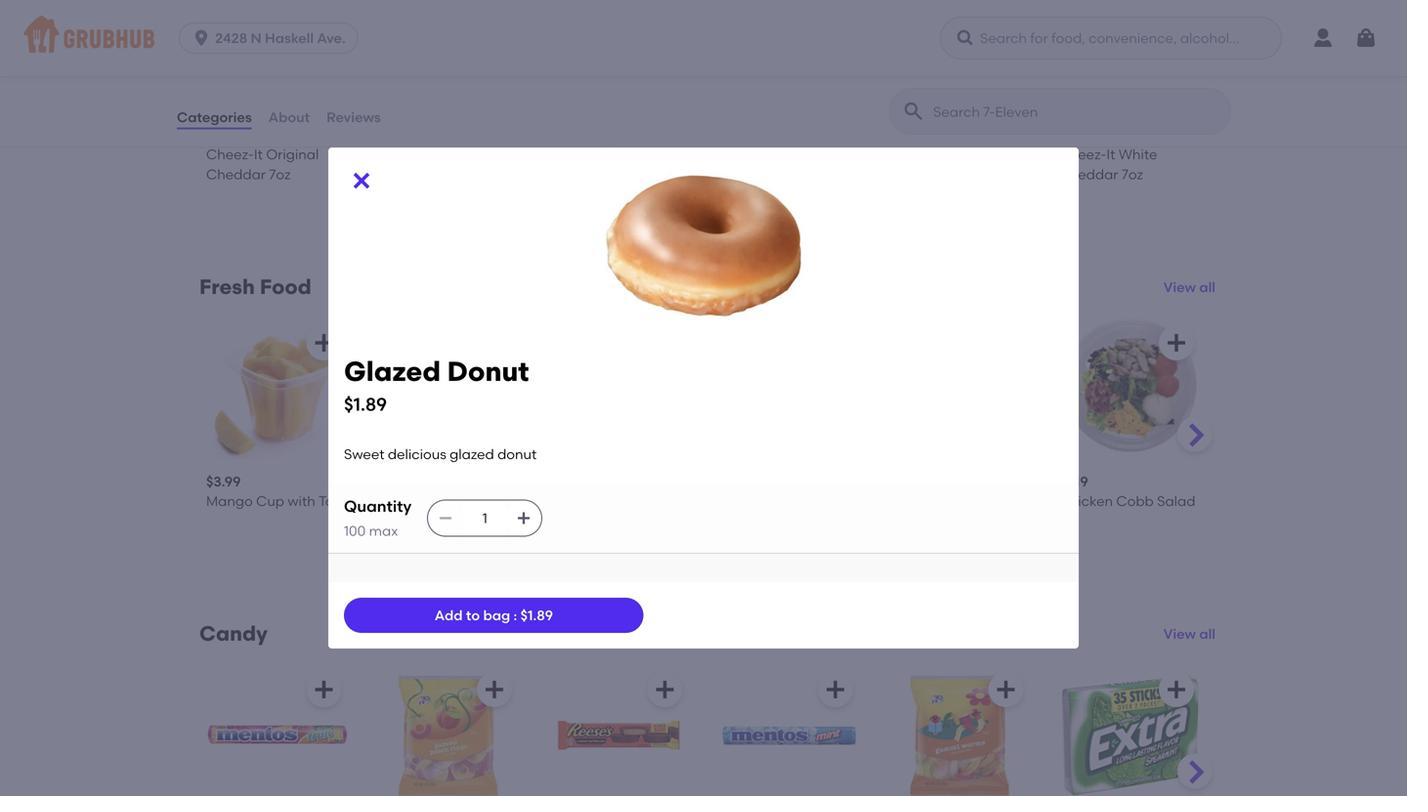 Task type: vqa. For each thing, say whether or not it's contained in the screenshot.
Pickup: to the bottom
no



Task type: describe. For each thing, give the bounding box(es) containing it.
n
[[251, 30, 262, 46]]

glazed inside '$1.89 glazed donut'
[[377, 493, 424, 510]]

2428
[[215, 30, 247, 46]]

all for fresh food
[[1199, 279, 1216, 296]]

extra spearmint gum 35 count image
[[1059, 664, 1202, 796]]

cheez-it original cheddar 7oz image
[[206, 0, 349, 114]]

wonderful pistachios 5oz image
[[377, 0, 520, 114]]

cheddar for $5.29 cheez-it white cheddar 7oz
[[1059, 166, 1118, 183]]

mango
[[206, 493, 253, 510]]

about button
[[267, 76, 311, 147]]

$1.89 inside glazed donut $1.89
[[344, 394, 387, 415]]

bite™
[[613, 493, 647, 510]]

svg image for "reese's super king size 4.2oz" image
[[653, 678, 677, 702]]

svg image for mentos peppermint 1.32oz image
[[824, 678, 847, 702]]

Input item quantity number field
[[463, 501, 506, 536]]

pistachios for wonderful pistachios shelled and roasted 2.5oz
[[619, 146, 686, 163]]

svg image inside 2428 n haskell ave. button
[[192, 28, 211, 48]]

$3.59
[[718, 473, 753, 490]]

-
[[650, 493, 656, 510]]

to
[[466, 607, 480, 624]]

mentos mixed fruit 1.32oz image
[[206, 664, 349, 796]]

max
[[369, 523, 398, 540]]

ave.
[[317, 30, 346, 46]]

tajin
[[318, 493, 349, 510]]

$1.89 glazed donut
[[377, 473, 467, 510]]

wonderful for shelled
[[547, 146, 616, 163]]

:
[[514, 607, 517, 624]]

$6.09 for $6.09 wonderful pistachios 5oz
[[377, 127, 412, 143]]

glazed
[[450, 446, 494, 463]]

2.5oz
[[547, 186, 581, 203]]

pistachio for wonderful pistachio chili roasted 2.25oz
[[789, 146, 850, 163]]

glazed donut image
[[377, 318, 520, 461]]

cheez- for $5.89
[[206, 146, 254, 163]]

mango cup with tajin image
[[206, 318, 349, 461]]

sweet
[[344, 446, 385, 463]]

$5.89 cheez-it original cheddar 7oz
[[206, 127, 319, 183]]

shelled
[[547, 166, 596, 183]]

wonderful pistachios shelled and roasted 2.5oz image
[[547, 0, 690, 114]]

$3.99 mango cup with tajin
[[206, 473, 349, 510]]

$5.29 cheez-it white cheddar 7oz
[[1059, 127, 1157, 183]]

cheddar for $5.89 cheez-it original cheddar 7oz
[[206, 166, 266, 183]]

$6.09 wonderful pistachios shelled and roasted 2.5oz
[[547, 127, 686, 203]]

$11.99 large big bite™  - pepperoni
[[547, 473, 656, 530]]

donut inside glazed donut $1.89
[[447, 355, 529, 388]]

food
[[260, 275, 311, 300]]

it for original
[[254, 146, 263, 163]]

and
[[599, 166, 625, 183]]

white
[[1119, 146, 1157, 163]]

magnifying glass icon image
[[902, 100, 925, 123]]

cheez- for $5.29
[[1059, 146, 1106, 163]]

view all for fresh food
[[1164, 279, 1216, 296]]

wonderful pistachio honey roasted 2.25oz image
[[888, 0, 1031, 114]]

$6.09 wonderful pistachios 5oz
[[377, 127, 516, 183]]

wonderful for honey
[[888, 146, 957, 163]]

view all button for candy
[[1164, 624, 1216, 644]]

wonderful for 5oz
[[377, 146, 445, 163]]

$1.29
[[888, 473, 920, 490]]

svg image for mango cup with tajin 'image'
[[312, 331, 336, 355]]

$3.59 button
[[710, 310, 869, 559]]

cobb
[[1116, 493, 1154, 510]]

$6.09 for $6.09 wonderful pistachios shelled and roasted 2.5oz
[[547, 127, 583, 143]]

categories button
[[176, 76, 253, 147]]

roasted inside $6.09 wonderful pistachios shelled and roasted 2.5oz
[[629, 166, 684, 183]]



Task type: locate. For each thing, give the bounding box(es) containing it.
1 horizontal spatial roasted
[[750, 166, 805, 183]]

roasted
[[629, 166, 684, 183], [750, 166, 805, 183], [934, 166, 989, 183]]

0 horizontal spatial it
[[254, 146, 263, 163]]

7oz inside '$5.89 cheez-it original cheddar 7oz'
[[269, 166, 291, 183]]

all
[[1199, 279, 1216, 296], [1199, 626, 1216, 642]]

0 vertical spatial view all button
[[1164, 277, 1216, 297]]

bag
[[483, 607, 510, 624]]

glazed inside glazed donut $1.89
[[344, 355, 441, 388]]

honey
[[888, 166, 931, 183]]

donut
[[447, 355, 529, 388], [427, 493, 467, 510]]

pistachio for wonderful pistachio honey roasted 2.25oz
[[960, 146, 1021, 163]]

add to bag : $1.89
[[435, 607, 553, 624]]

all for candy
[[1199, 626, 1216, 642]]

svg image
[[1354, 26, 1378, 50], [192, 28, 211, 48], [956, 28, 975, 48], [1165, 331, 1188, 355], [516, 511, 532, 526], [312, 678, 336, 702], [1165, 678, 1188, 702]]

2 vertical spatial $1.89
[[520, 607, 553, 624]]

view all button
[[1164, 277, 1216, 297], [1164, 624, 1216, 644]]

chicken
[[1059, 493, 1113, 510]]

fresh
[[199, 275, 255, 300]]

sweet delicious glazed donut
[[344, 446, 537, 463]]

add
[[435, 607, 463, 624]]

0 vertical spatial view
[[1164, 279, 1196, 296]]

cheddar inside the $5.29 cheez-it white cheddar 7oz
[[1059, 166, 1118, 183]]

2 horizontal spatial roasted
[[934, 166, 989, 183]]

it inside the $5.29 cheez-it white cheddar 7oz
[[1106, 146, 1115, 163]]

roasted right chili
[[750, 166, 805, 183]]

$6.09 inside $6.09 wonderful pistachios 5oz
[[377, 127, 412, 143]]

3 wonderful from the left
[[718, 146, 786, 163]]

7oz down white at top
[[1122, 166, 1143, 183]]

$6.09 for $6.09 wonderful pistachio honey roasted 2.25oz
[[888, 127, 924, 143]]

7oz
[[269, 166, 291, 183], [1122, 166, 1143, 183]]

roasted right honey
[[934, 166, 989, 183]]

0 horizontal spatial cheez-
[[206, 146, 254, 163]]

3 roasted from the left
[[934, 166, 989, 183]]

svg image
[[350, 169, 373, 192], [312, 331, 336, 355], [438, 511, 454, 526], [483, 678, 506, 702], [653, 678, 677, 702], [824, 678, 847, 702], [994, 678, 1018, 702]]

0 vertical spatial view all
[[1164, 279, 1216, 296]]

1 $6.09 from the left
[[377, 127, 412, 143]]

1 view all from the top
[[1164, 279, 1216, 296]]

roasted right and
[[629, 166, 684, 183]]

view all for candy
[[1164, 626, 1216, 642]]

1 horizontal spatial cheddar
[[1059, 166, 1118, 183]]

pistachios for wonderful pistachios 5oz
[[448, 146, 516, 163]]

$5.79 wonderful pistachio chili roasted 2.25oz
[[718, 127, 850, 183]]

0 vertical spatial all
[[1199, 279, 1216, 296]]

quantity
[[344, 497, 412, 516]]

7oz for original
[[269, 166, 291, 183]]

2 cheddar from the left
[[1059, 166, 1118, 183]]

view for fresh food
[[1164, 279, 1196, 296]]

1 cheddar from the left
[[206, 166, 266, 183]]

7oz for white
[[1122, 166, 1143, 183]]

original
[[266, 146, 319, 163]]

1 horizontal spatial 7oz
[[1122, 166, 1143, 183]]

3 $6.09 from the left
[[888, 127, 924, 143]]

wonderful up 5oz
[[377, 146, 445, 163]]

1 horizontal spatial $6.09
[[547, 127, 583, 143]]

$6.09
[[377, 127, 412, 143], [547, 127, 583, 143], [888, 127, 924, 143]]

2 all from the top
[[1199, 626, 1216, 642]]

0 vertical spatial donut
[[447, 355, 529, 388]]

donut up glazed
[[447, 355, 529, 388]]

cheez- down $5.89
[[206, 146, 254, 163]]

mentos peppermint 1.32oz image
[[718, 664, 861, 796]]

cheddar
[[206, 166, 266, 183], [1059, 166, 1118, 183]]

roasted for honey
[[934, 166, 989, 183]]

1 vertical spatial view
[[1164, 626, 1196, 642]]

1 view all button from the top
[[1164, 277, 1216, 297]]

wonderful for chili
[[718, 146, 786, 163]]

reese's super king size 4.2oz image
[[547, 664, 690, 796]]

large big bite™  - pepperoni image
[[547, 318, 690, 461]]

wonderful inside $5.79 wonderful pistachio chili roasted 2.25oz
[[718, 146, 786, 163]]

cheez-
[[206, 146, 254, 163], [1059, 146, 1106, 163]]

roasted inside $6.09 wonderful pistachio honey roasted 2.25oz
[[934, 166, 989, 183]]

2.25oz for wonderful pistachio chili roasted 2.25oz
[[808, 166, 850, 183]]

wonderful
[[377, 146, 445, 163], [547, 146, 616, 163], [718, 146, 786, 163], [888, 146, 957, 163]]

pistachio inside $5.79 wonderful pistachio chili roasted 2.25oz
[[789, 146, 850, 163]]

1 roasted from the left
[[629, 166, 684, 183]]

about
[[268, 109, 310, 125]]

$5.89
[[206, 127, 242, 143]]

7oz down original on the left
[[269, 166, 291, 183]]

delicious
[[388, 446, 446, 463]]

view all button for fresh food
[[1164, 277, 1216, 297]]

$5.29
[[1059, 127, 1094, 143]]

$5.79
[[718, 127, 752, 143]]

wonderful inside $6.09 wonderful pistachios shelled and roasted 2.5oz
[[547, 146, 616, 163]]

cheddar down $5.29
[[1059, 166, 1118, 183]]

pistachios inside $6.09 wonderful pistachios shelled and roasted 2.5oz
[[619, 146, 686, 163]]

pepperoni
[[547, 513, 615, 530]]

quantity 100 max
[[344, 497, 412, 540]]

2.25oz left honey
[[808, 166, 850, 183]]

1 horizontal spatial pistachio
[[960, 146, 1021, 163]]

svg image for 7-select gummy worms 7oz image
[[994, 678, 1018, 702]]

2.25oz inside $5.79 wonderful pistachio chili roasted 2.25oz
[[808, 166, 850, 183]]

haskell
[[265, 30, 314, 46]]

$11.99
[[547, 473, 584, 490]]

1 7oz from the left
[[269, 166, 291, 183]]

1 vertical spatial view all
[[1164, 626, 1216, 642]]

donut
[[497, 446, 537, 463]]

$6.09 up 5oz
[[377, 127, 412, 143]]

1 horizontal spatial cheez-
[[1059, 146, 1106, 163]]

fresh food
[[199, 275, 311, 300]]

glazed up max
[[377, 493, 424, 510]]

$6.09 up shelled on the top left of page
[[547, 127, 583, 143]]

svg image for 7-select peach rings 7oz image
[[483, 678, 506, 702]]

$6.09 down magnifying glass icon on the top right of page
[[888, 127, 924, 143]]

donut down the "sweet delicious glazed donut"
[[427, 493, 467, 510]]

1 wonderful from the left
[[377, 146, 445, 163]]

it inside '$5.89 cheez-it original cheddar 7oz'
[[254, 146, 263, 163]]

2.25oz
[[808, 166, 850, 183], [888, 186, 930, 203]]

1 horizontal spatial pistachios
[[619, 146, 686, 163]]

cheddar inside '$5.89 cheez-it original cheddar 7oz'
[[206, 166, 266, 183]]

4 wonderful from the left
[[888, 146, 957, 163]]

$3.99
[[206, 473, 241, 490]]

100
[[344, 523, 366, 540]]

glazed
[[344, 355, 441, 388], [377, 493, 424, 510]]

0 horizontal spatial cheddar
[[206, 166, 266, 183]]

view all
[[1164, 279, 1216, 296], [1164, 626, 1216, 642]]

2 horizontal spatial $6.09
[[888, 127, 924, 143]]

7-select gummy worms 7oz image
[[888, 664, 1031, 796]]

0 horizontal spatial 2.25oz
[[808, 166, 850, 183]]

1 view from the top
[[1164, 279, 1196, 296]]

2.25oz down honey
[[888, 186, 930, 203]]

$1.29 button
[[880, 310, 1039, 559]]

1 vertical spatial donut
[[427, 493, 467, 510]]

0 vertical spatial 2.25oz
[[808, 166, 850, 183]]

$6.09 wonderful pistachio honey roasted 2.25oz
[[888, 127, 1021, 203]]

1 vertical spatial glazed
[[377, 493, 424, 510]]

$1.89 up quantity
[[377, 473, 409, 490]]

2 $6.09 from the left
[[547, 127, 583, 143]]

1 pistachio from the left
[[789, 146, 850, 163]]

chicken cobb salad image
[[1059, 318, 1202, 461]]

1 vertical spatial 2.25oz
[[888, 186, 930, 203]]

view
[[1164, 279, 1196, 296], [1164, 626, 1196, 642]]

2428 n haskell ave.
[[215, 30, 346, 46]]

glazed donut $1.89
[[344, 355, 529, 415]]

2 wonderful from the left
[[547, 146, 616, 163]]

it left white at top
[[1106, 146, 1115, 163]]

cup
[[256, 493, 284, 510]]

2428 n haskell ave. button
[[179, 22, 366, 54]]

beef mini tacos 10pc image
[[718, 318, 861, 461]]

reviews button
[[325, 76, 382, 147]]

cheddar down $5.89
[[206, 166, 266, 183]]

big
[[589, 493, 610, 510]]

1 all from the top
[[1199, 279, 1216, 296]]

it for white
[[1106, 146, 1115, 163]]

$6.09 inside $6.09 wonderful pistachio honey roasted 2.25oz
[[888, 127, 924, 143]]

2 roasted from the left
[[750, 166, 805, 183]]

glazed up delicious
[[344, 355, 441, 388]]

0 horizontal spatial pistachio
[[789, 146, 850, 163]]

$7.19
[[1059, 473, 1088, 490]]

it
[[254, 146, 263, 163], [1106, 146, 1115, 163]]

1 pistachios from the left
[[448, 146, 516, 163]]

roasted inside $5.79 wonderful pistachio chili roasted 2.25oz
[[750, 166, 805, 183]]

1 vertical spatial $1.89
[[377, 473, 409, 490]]

cheez- inside '$5.89 cheez-it original cheddar 7oz'
[[206, 146, 254, 163]]

1 it from the left
[[254, 146, 263, 163]]

2 pistachio from the left
[[960, 146, 1021, 163]]

cheez- down $5.29
[[1059, 146, 1106, 163]]

2.25oz for wonderful pistachio honey roasted 2.25oz
[[888, 186, 930, 203]]

1 cheez- from the left
[[206, 146, 254, 163]]

2 cheez- from the left
[[1059, 146, 1106, 163]]

0 horizontal spatial $6.09
[[377, 127, 412, 143]]

2 view all from the top
[[1164, 626, 1216, 642]]

7-select peach rings 7oz image
[[377, 664, 520, 796]]

donut inside '$1.89 glazed donut'
[[427, 493, 467, 510]]

$6.09 inside $6.09 wonderful pistachios shelled and roasted 2.5oz
[[547, 127, 583, 143]]

wonderful up shelled on the top left of page
[[547, 146, 616, 163]]

0 horizontal spatial roasted
[[629, 166, 684, 183]]

5oz
[[377, 166, 400, 183]]

salad
[[1157, 493, 1195, 510]]

wonderful inside $6.09 wonderful pistachios 5oz
[[377, 146, 445, 163]]

with
[[288, 493, 315, 510]]

2 view all button from the top
[[1164, 624, 1216, 644]]

pistachio
[[789, 146, 850, 163], [960, 146, 1021, 163]]

$1.89 up sweet
[[344, 394, 387, 415]]

cheez-it white cheddar 7oz image
[[1059, 0, 1202, 114]]

2 pistachios from the left
[[619, 146, 686, 163]]

0 horizontal spatial 7oz
[[269, 166, 291, 183]]

categories
[[177, 109, 252, 125]]

wonderful pistachio chili roasted 2.25oz image
[[718, 0, 861, 114]]

2 7oz from the left
[[1122, 166, 1143, 183]]

$1.89 right :
[[520, 607, 553, 624]]

1 vertical spatial view all button
[[1164, 624, 1216, 644]]

pistachios
[[448, 146, 516, 163], [619, 146, 686, 163]]

1 vertical spatial all
[[1199, 626, 1216, 642]]

wonderful up honey
[[888, 146, 957, 163]]

candy
[[199, 621, 268, 646]]

reviews
[[326, 109, 381, 125]]

pistachio inside $6.09 wonderful pistachio honey roasted 2.25oz
[[960, 146, 1021, 163]]

cheez- inside the $5.29 cheez-it white cheddar 7oz
[[1059, 146, 1106, 163]]

large
[[547, 493, 586, 510]]

1 horizontal spatial 2.25oz
[[888, 186, 930, 203]]

2.25oz inside $6.09 wonderful pistachio honey roasted 2.25oz
[[888, 186, 930, 203]]

$1.89
[[344, 394, 387, 415], [377, 473, 409, 490], [520, 607, 553, 624]]

0 horizontal spatial pistachios
[[448, 146, 516, 163]]

2 it from the left
[[1106, 146, 1115, 163]]

7oz inside the $5.29 cheez-it white cheddar 7oz
[[1122, 166, 1143, 183]]

$7.19 chicken cobb salad
[[1059, 473, 1195, 510]]

main navigation navigation
[[0, 0, 1407, 76]]

0 vertical spatial glazed
[[344, 355, 441, 388]]

pistachios inside $6.09 wonderful pistachios 5oz
[[448, 146, 516, 163]]

1 horizontal spatial it
[[1106, 146, 1115, 163]]

it left original on the left
[[254, 146, 263, 163]]

$1.89 inside '$1.89 glazed donut'
[[377, 473, 409, 490]]

0 vertical spatial $1.89
[[344, 394, 387, 415]]

roasted for chili
[[750, 166, 805, 183]]

view for candy
[[1164, 626, 1196, 642]]

wonderful down $5.79 on the top right
[[718, 146, 786, 163]]

wonderful inside $6.09 wonderful pistachio honey roasted 2.25oz
[[888, 146, 957, 163]]

2 view from the top
[[1164, 626, 1196, 642]]

chili
[[718, 166, 747, 183]]



